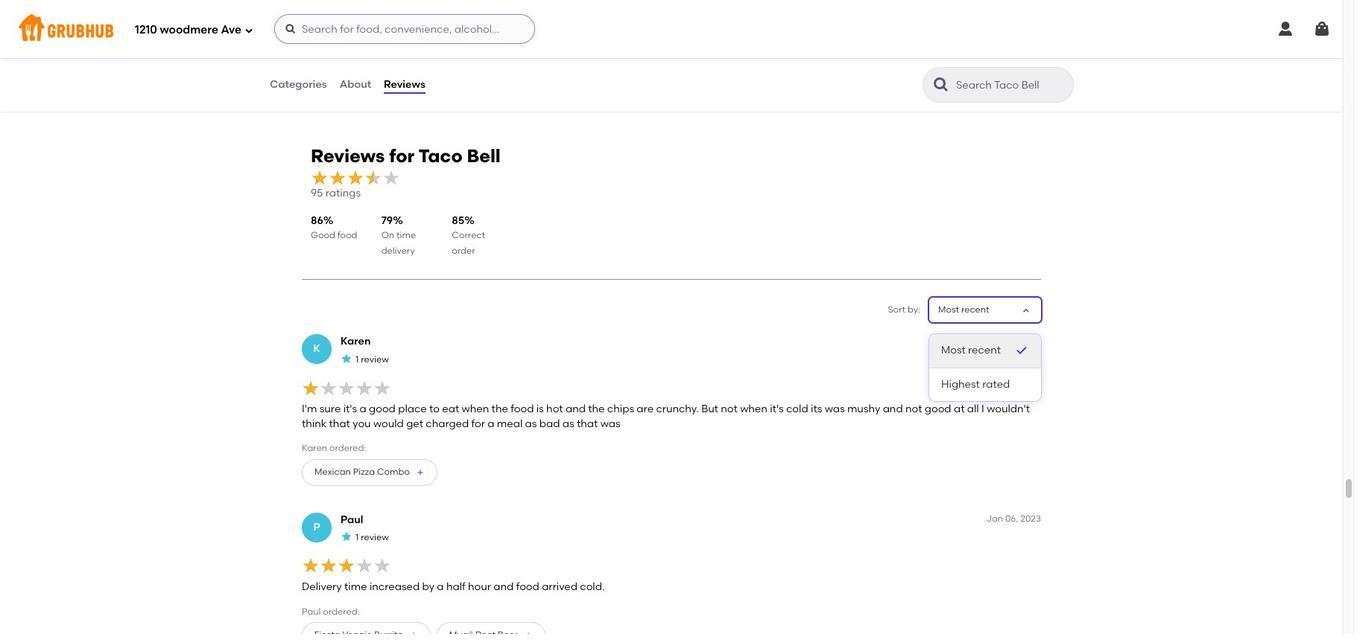 Task type: vqa. For each thing, say whether or not it's contained in the screenshot.
rightmost hard
no



Task type: describe. For each thing, give the bounding box(es) containing it.
ordered: for sure
[[329, 444, 366, 454]]

mi for 95 ratings
[[312, 65, 323, 75]]

hot
[[546, 403, 563, 416]]

crunchy.
[[656, 403, 699, 416]]

karen ordered:
[[302, 444, 366, 454]]

1 horizontal spatial 95 ratings
[[470, 67, 520, 80]]

correct
[[452, 230, 485, 241]]

1 horizontal spatial bell
[[467, 145, 501, 167]]

2 horizontal spatial a
[[488, 418, 495, 431]]

check icon image
[[1014, 344, 1029, 359]]

jan
[[986, 514, 1003, 524]]

chips
[[607, 403, 634, 416]]

k
[[313, 343, 320, 356]]

p
[[313, 521, 320, 534]]

min for 57 ratings
[[585, 52, 602, 63]]

min for 95 ratings
[[317, 52, 333, 63]]

wouldn't
[[987, 403, 1030, 416]]

categories button
[[269, 58, 328, 112]]

eat
[[442, 403, 459, 416]]

3 mi from the left
[[844, 65, 855, 75]]

are
[[637, 403, 654, 416]]

08,
[[1005, 336, 1018, 346]]

paul ordered:
[[302, 607, 360, 618]]

2 it's from the left
[[770, 403, 784, 416]]

taco bell
[[291, 13, 344, 28]]

highest rated
[[941, 378, 1010, 391]]

1 good from the left
[[369, 403, 396, 416]]

85 correct order
[[452, 214, 485, 256]]

1 vertical spatial 95
[[311, 187, 323, 200]]

about
[[340, 78, 371, 91]]

for inside i'm sure it's a good place to eat when the food is hot and the chips are crunchy. but not when it's cold its was mushy  and not good at all  i wouldn't think that you would get charged for a meal as bad as that was
[[471, 418, 485, 431]]

most inside option
[[941, 345, 966, 357]]

you
[[353, 418, 371, 431]]

combo
[[377, 467, 410, 478]]

most recent inside most recent option
[[941, 345, 1001, 357]]

1 vertical spatial taco
[[418, 145, 463, 167]]

2 20–30 from the left
[[823, 52, 850, 63]]

2 that from the left
[[577, 418, 598, 431]]

0 horizontal spatial a
[[360, 403, 366, 416]]

by:
[[908, 305, 920, 315]]

reviews button
[[383, 58, 426, 112]]

pizza
[[353, 467, 375, 478]]

would
[[373, 418, 404, 431]]

79
[[381, 214, 393, 227]]

1 horizontal spatial a
[[437, 582, 444, 594]]

1210 woodmere ave
[[135, 23, 241, 36]]

sort
[[888, 305, 906, 315]]

57
[[737, 67, 748, 80]]

jan 06, 2023
[[986, 514, 1041, 524]]

order
[[452, 246, 475, 256]]

3 min from the left
[[852, 52, 868, 63]]

86 good food
[[311, 214, 357, 241]]

sort by:
[[888, 305, 920, 315]]

subscription pass image
[[291, 33, 306, 45]]

most inside field
[[938, 305, 959, 315]]

charged
[[426, 418, 469, 431]]

15–25
[[291, 52, 315, 63]]

to
[[429, 403, 440, 416]]

2 the from the left
[[588, 403, 605, 416]]

1 vertical spatial was
[[600, 418, 621, 431]]

0 horizontal spatial svg image
[[285, 23, 297, 35]]

by
[[422, 582, 434, 594]]

review for karen
[[361, 355, 389, 365]]

at
[[954, 403, 965, 416]]

1 for paul
[[356, 533, 359, 544]]

arrived
[[542, 582, 578, 594]]

about button
[[339, 58, 372, 112]]

i'm sure it's a good place to eat when the food is hot and the chips are crunchy. but not when it's cold its was mushy  and not good at all  i wouldn't think that you would get charged for a meal as bad as that was
[[302, 403, 1030, 431]]

is
[[536, 403, 544, 416]]

86
[[311, 214, 323, 227]]

1 when from the left
[[462, 403, 489, 416]]

2 as from the left
[[563, 418, 574, 431]]

2 2.65 from the left
[[823, 65, 841, 75]]

79 on time delivery
[[381, 214, 416, 256]]

1 it's from the left
[[343, 403, 357, 416]]

all
[[967, 403, 979, 416]]

2 horizontal spatial and
[[883, 403, 903, 416]]

1 horizontal spatial svg image
[[1313, 20, 1331, 38]]

0 horizontal spatial and
[[494, 582, 514, 594]]

delivery
[[302, 582, 342, 594]]

good
[[311, 230, 335, 241]]

recent inside option
[[968, 345, 1001, 357]]

0 vertical spatial most recent
[[938, 305, 989, 315]]

review for paul
[[361, 533, 389, 544]]

1 horizontal spatial svg image
[[1277, 20, 1295, 38]]

ave
[[221, 23, 241, 36]]

1 for karen
[[356, 355, 359, 365]]

i'm
[[302, 403, 317, 416]]

taco bell link
[[291, 13, 520, 29]]

place
[[398, 403, 427, 416]]

bell inside taco bell 'link'
[[322, 13, 344, 28]]

2 not from the left
[[906, 403, 922, 416]]

time inside 79 on time delivery
[[396, 230, 416, 241]]

0 horizontal spatial svg image
[[244, 26, 253, 35]]

mushy
[[847, 403, 880, 416]]

1 horizontal spatial 95
[[470, 67, 482, 80]]



Task type: locate. For each thing, give the bounding box(es) containing it.
0 vertical spatial 1 review
[[356, 355, 389, 365]]

0 horizontal spatial karen
[[302, 444, 327, 454]]

20
[[1002, 67, 1015, 80]]

2 horizontal spatial mi
[[844, 65, 855, 75]]

95 right reviews button
[[470, 67, 482, 80]]

food right good
[[337, 230, 357, 241]]

cold
[[786, 403, 808, 416]]

0 horizontal spatial taco
[[291, 13, 319, 28]]

karen for karen ordered:
[[302, 444, 327, 454]]

85
[[452, 214, 464, 227]]

reviews up 86
[[311, 145, 385, 167]]

0 horizontal spatial 2.65
[[557, 65, 575, 75]]

0 vertical spatial reviews
[[384, 78, 425, 91]]

20 ratings
[[1002, 67, 1052, 80]]

bowls
[[312, 33, 336, 44]]

0 vertical spatial recent
[[961, 305, 989, 315]]

1 review
[[356, 355, 389, 365], [356, 533, 389, 544]]

1 vertical spatial time
[[344, 582, 367, 594]]

and
[[566, 403, 586, 416], [883, 403, 903, 416], [494, 582, 514, 594]]

1 horizontal spatial 2.65
[[823, 65, 841, 75]]

it's up you
[[343, 403, 357, 416]]

that down sure
[[329, 418, 350, 431]]

1 vertical spatial 1 review
[[356, 533, 389, 544]]

06,
[[1005, 514, 1018, 524]]

1 vertical spatial 95 ratings
[[311, 187, 361, 200]]

but
[[701, 403, 718, 416]]

0 vertical spatial most
[[938, 305, 959, 315]]

20–30
[[557, 52, 583, 63], [823, 52, 850, 63]]

1 horizontal spatial min
[[585, 52, 602, 63]]

1210
[[135, 23, 157, 36]]

1 1 from the top
[[356, 355, 359, 365]]

ordered: down 'delivery'
[[323, 607, 360, 618]]

time
[[396, 230, 416, 241], [344, 582, 367, 594]]

0 horizontal spatial that
[[329, 418, 350, 431]]

recent
[[961, 305, 989, 315], [968, 345, 1001, 357]]

1 horizontal spatial good
[[925, 403, 951, 416]]

star icon image for paul
[[341, 531, 353, 543]]

svg image
[[1313, 20, 1331, 38], [244, 26, 253, 35]]

1 horizontal spatial that
[[577, 418, 598, 431]]

ordered: for time
[[323, 607, 360, 618]]

good up would at the bottom of the page
[[369, 403, 396, 416]]

0 vertical spatial food
[[337, 230, 357, 241]]

1 horizontal spatial not
[[906, 403, 922, 416]]

reviews right about in the top left of the page
[[384, 78, 425, 91]]

a
[[360, 403, 366, 416], [488, 418, 495, 431], [437, 582, 444, 594]]

and right the mushy
[[883, 403, 903, 416]]

1 right p
[[356, 533, 359, 544]]

on
[[381, 230, 394, 241]]

good
[[369, 403, 396, 416], [925, 403, 951, 416]]

most right "by:"
[[938, 305, 959, 315]]

0 horizontal spatial as
[[525, 418, 537, 431]]

recent inside field
[[961, 305, 989, 315]]

15–25 min 0.80 mi
[[291, 52, 333, 75]]

recent left 08,
[[968, 345, 1001, 357]]

i
[[982, 403, 984, 416]]

Sort by: field
[[938, 304, 989, 317]]

food left is
[[511, 403, 534, 416]]

paul down 'delivery'
[[302, 607, 321, 618]]

taco up 85 at the left top
[[418, 145, 463, 167]]

1 vertical spatial bell
[[467, 145, 501, 167]]

star icon image right 'k'
[[341, 353, 353, 365]]

min inside the 15–25 min 0.80 mi
[[317, 52, 333, 63]]

1 star icon image from the top
[[341, 353, 353, 365]]

0 vertical spatial 1
[[356, 355, 359, 365]]

2 2023 from the top
[[1021, 514, 1041, 524]]

95
[[470, 67, 482, 80], [311, 187, 323, 200]]

a right by
[[437, 582, 444, 594]]

mi
[[312, 65, 323, 75], [578, 65, 588, 75], [844, 65, 855, 75]]

that
[[329, 418, 350, 431], [577, 418, 598, 431]]

1 horizontal spatial mi
[[578, 65, 588, 75]]

2 1 from the top
[[356, 533, 359, 544]]

a left the meal
[[488, 418, 495, 431]]

most recent option
[[929, 335, 1041, 369]]

1 vertical spatial karen
[[302, 444, 327, 454]]

bell
[[322, 13, 344, 28], [467, 145, 501, 167]]

1 horizontal spatial when
[[740, 403, 767, 416]]

1 horizontal spatial 20–30 min 2.65 mi
[[823, 52, 868, 75]]

1 that from the left
[[329, 418, 350, 431]]

1 horizontal spatial and
[[566, 403, 586, 416]]

1 vertical spatial star icon image
[[341, 531, 353, 543]]

1 min from the left
[[317, 52, 333, 63]]

2 1 review from the top
[[356, 533, 389, 544]]

most up highest
[[941, 345, 966, 357]]

mi for 57 ratings
[[578, 65, 588, 75]]

0 horizontal spatial good
[[369, 403, 396, 416]]

mexican
[[315, 467, 351, 478]]

not left at
[[906, 403, 922, 416]]

its
[[811, 403, 822, 416]]

food left arrived
[[516, 582, 539, 594]]

1 vertical spatial most
[[941, 345, 966, 357]]

rated
[[982, 378, 1010, 391]]

hour
[[468, 582, 491, 594]]

delivery time increased by a half hour and food arrived cold.
[[302, 582, 605, 594]]

it's left cold
[[770, 403, 784, 416]]

1 review from the top
[[361, 355, 389, 365]]

for right charged
[[471, 418, 485, 431]]

0 vertical spatial star icon image
[[341, 353, 353, 365]]

0.80
[[291, 65, 309, 75]]

paul right p
[[341, 514, 363, 527]]

1 1 review from the top
[[356, 355, 389, 365]]

1 20–30 from the left
[[557, 52, 583, 63]]

the
[[492, 403, 508, 416], [588, 403, 605, 416]]

meal
[[497, 418, 523, 431]]

0 horizontal spatial 95
[[311, 187, 323, 200]]

reviews for taco bell
[[311, 145, 501, 167]]

2 review from the top
[[361, 533, 389, 544]]

0 horizontal spatial the
[[492, 403, 508, 416]]

review right 'k'
[[361, 355, 389, 365]]

not right but
[[721, 403, 738, 416]]

2023 right 06,
[[1021, 514, 1041, 524]]

1 horizontal spatial was
[[825, 403, 845, 416]]

was down chips
[[600, 418, 621, 431]]

0 horizontal spatial 20–30
[[557, 52, 583, 63]]

0 horizontal spatial for
[[389, 145, 415, 167]]

for
[[389, 145, 415, 167], [471, 418, 485, 431]]

1 horizontal spatial time
[[396, 230, 416, 241]]

the up the meal
[[492, 403, 508, 416]]

Search Taco Bell search field
[[955, 78, 1069, 92]]

karen for karen
[[341, 336, 371, 348]]

min
[[317, 52, 333, 63], [585, 52, 602, 63], [852, 52, 868, 63]]

2 when from the left
[[740, 403, 767, 416]]

1 review right 'k'
[[356, 355, 389, 365]]

1 horizontal spatial karen
[[341, 336, 371, 348]]

mexican pizza combo
[[315, 467, 410, 478]]

ordered: up mexican pizza combo
[[329, 444, 366, 454]]

0 horizontal spatial time
[[344, 582, 367, 594]]

it's
[[343, 403, 357, 416], [770, 403, 784, 416]]

most recent
[[938, 305, 989, 315], [941, 345, 1001, 357]]

svg image
[[1277, 20, 1295, 38], [285, 23, 297, 35]]

when right the eat
[[462, 403, 489, 416]]

2 good from the left
[[925, 403, 951, 416]]

1 vertical spatial food
[[511, 403, 534, 416]]

2 horizontal spatial min
[[852, 52, 868, 63]]

2 mi from the left
[[578, 65, 588, 75]]

0 horizontal spatial not
[[721, 403, 738, 416]]

food inside the 86 good food
[[337, 230, 357, 241]]

0 vertical spatial 2023
[[1021, 336, 1041, 346]]

0 vertical spatial 95
[[470, 67, 482, 80]]

and right 'hot'
[[566, 403, 586, 416]]

reviews for reviews for taco bell
[[311, 145, 385, 167]]

95 up 86
[[311, 187, 323, 200]]

the left chips
[[588, 403, 605, 416]]

0 horizontal spatial when
[[462, 403, 489, 416]]

1 2023 from the top
[[1021, 336, 1041, 346]]

1 vertical spatial for
[[471, 418, 485, 431]]

paul for paul
[[341, 514, 363, 527]]

0 horizontal spatial was
[[600, 418, 621, 431]]

0 vertical spatial for
[[389, 145, 415, 167]]

review
[[361, 355, 389, 365], [361, 533, 389, 544]]

recent up most recent option
[[961, 305, 989, 315]]

when left cold
[[740, 403, 767, 416]]

0 vertical spatial taco
[[291, 13, 319, 28]]

1 horizontal spatial 20–30
[[823, 52, 850, 63]]

get
[[406, 418, 423, 431]]

1 review for karen
[[356, 355, 389, 365]]

1 right 'k'
[[356, 355, 359, 365]]

delivery
[[381, 246, 415, 256]]

0 horizontal spatial it's
[[343, 403, 357, 416]]

reviews for reviews
[[384, 78, 425, 91]]

review up increased
[[361, 533, 389, 544]]

sure
[[320, 403, 341, 416]]

plus icon image inside mexican pizza combo button
[[416, 469, 425, 478]]

1 review up increased
[[356, 533, 389, 544]]

jul
[[990, 336, 1003, 346]]

reviews
[[384, 78, 425, 91], [311, 145, 385, 167]]

taco inside 'link'
[[291, 13, 319, 28]]

1 vertical spatial recent
[[968, 345, 1001, 357]]

Search for food, convenience, alcohol... search field
[[274, 14, 535, 44]]

food inside i'm sure it's a good place to eat when the food is hot and the chips are crunchy. but not when it's cold its was mushy  and not good at all  i wouldn't think that you would get charged for a meal as bad as that was
[[511, 403, 534, 416]]

95 ratings
[[470, 67, 520, 80], [311, 187, 361, 200]]

half
[[446, 582, 466, 594]]

0 vertical spatial time
[[396, 230, 416, 241]]

0 vertical spatial review
[[361, 355, 389, 365]]

0 horizontal spatial paul
[[302, 607, 321, 618]]

mi inside the 15–25 min 0.80 mi
[[312, 65, 323, 75]]

most recent up highest rated
[[941, 345, 1001, 357]]

reviews inside button
[[384, 78, 425, 91]]

as
[[525, 418, 537, 431], [563, 418, 574, 431]]

plus icon image
[[416, 469, 425, 478], [409, 632, 418, 635], [524, 632, 533, 635]]

1 vertical spatial most recent
[[941, 345, 1001, 357]]

0 vertical spatial a
[[360, 403, 366, 416]]

2023 right 08,
[[1021, 336, 1041, 346]]

as right "bad"
[[563, 418, 574, 431]]

1 horizontal spatial as
[[563, 418, 574, 431]]

0 vertical spatial ordered:
[[329, 444, 366, 454]]

caret down icon image
[[1020, 304, 1032, 316]]

1 vertical spatial a
[[488, 418, 495, 431]]

1 vertical spatial 1
[[356, 533, 359, 544]]

most recent up most recent option
[[938, 305, 989, 315]]

2 20–30 min 2.65 mi from the left
[[823, 52, 868, 75]]

when
[[462, 403, 489, 416], [740, 403, 767, 416]]

0 horizontal spatial 20–30 min 2.65 mi
[[557, 52, 602, 75]]

0 horizontal spatial 95 ratings
[[311, 187, 361, 200]]

1 horizontal spatial paul
[[341, 514, 363, 527]]

1 20–30 min 2.65 mi from the left
[[557, 52, 602, 75]]

1 horizontal spatial it's
[[770, 403, 784, 416]]

1 not from the left
[[721, 403, 738, 416]]

cold.
[[580, 582, 605, 594]]

paul for paul ordered:
[[302, 607, 321, 618]]

increased
[[370, 582, 420, 594]]

search icon image
[[932, 76, 950, 94]]

most
[[938, 305, 959, 315], [941, 345, 966, 357]]

karen down think
[[302, 444, 327, 454]]

1 vertical spatial reviews
[[311, 145, 385, 167]]

1 vertical spatial paul
[[302, 607, 321, 618]]

mexican pizza combo button
[[302, 460, 437, 486]]

was right its
[[825, 403, 845, 416]]

0 horizontal spatial bell
[[322, 13, 344, 28]]

jul 08, 2023
[[990, 336, 1041, 346]]

time right 'delivery'
[[344, 582, 367, 594]]

2 vertical spatial a
[[437, 582, 444, 594]]

karen
[[341, 336, 371, 348], [302, 444, 327, 454]]

1 2.65 from the left
[[557, 65, 575, 75]]

2023
[[1021, 336, 1041, 346], [1021, 514, 1041, 524]]

57 ratings
[[737, 67, 786, 80]]

0 vertical spatial bell
[[322, 13, 344, 28]]

1 horizontal spatial the
[[588, 403, 605, 416]]

1 review for paul
[[356, 533, 389, 544]]

1 as from the left
[[525, 418, 537, 431]]

a up you
[[360, 403, 366, 416]]

20–30 min 2.65 mi
[[557, 52, 602, 75], [823, 52, 868, 75]]

1 horizontal spatial taco
[[418, 145, 463, 167]]

2 min from the left
[[585, 52, 602, 63]]

1
[[356, 355, 359, 365], [356, 533, 359, 544]]

karen right 'k'
[[341, 336, 371, 348]]

star icon image for karen
[[341, 353, 353, 365]]

and right the hour
[[494, 582, 514, 594]]

highest
[[941, 378, 980, 391]]

star icon image right p
[[341, 531, 353, 543]]

1 vertical spatial review
[[361, 533, 389, 544]]

was
[[825, 403, 845, 416], [600, 418, 621, 431]]

taco
[[291, 13, 319, 28], [418, 145, 463, 167]]

0 vertical spatial was
[[825, 403, 845, 416]]

good left at
[[925, 403, 951, 416]]

time up delivery on the top
[[396, 230, 416, 241]]

1 vertical spatial 2023
[[1021, 514, 1041, 524]]

0 vertical spatial karen
[[341, 336, 371, 348]]

main navigation navigation
[[0, 0, 1343, 58]]

0 vertical spatial paul
[[341, 514, 363, 527]]

categories
[[270, 78, 327, 91]]

1 horizontal spatial for
[[471, 418, 485, 431]]

1 vertical spatial ordered:
[[323, 607, 360, 618]]

2023 for i'm sure it's a good place to eat when the food is hot and the chips are crunchy. but not when it's cold its was mushy  and not good at all  i wouldn't think that you would get charged for a meal as bad as that was
[[1021, 336, 1041, 346]]

as down is
[[525, 418, 537, 431]]

2023 for delivery time increased by a half hour and food arrived cold.
[[1021, 514, 1041, 524]]

that right "bad"
[[577, 418, 598, 431]]

star icon image
[[341, 353, 353, 365], [341, 531, 353, 543]]

taco up subscription pass "icon"
[[291, 13, 319, 28]]

0 horizontal spatial min
[[317, 52, 333, 63]]

0 vertical spatial 95 ratings
[[470, 67, 520, 80]]

1 the from the left
[[492, 403, 508, 416]]

2 vertical spatial food
[[516, 582, 539, 594]]

0 horizontal spatial mi
[[312, 65, 323, 75]]

for up 79
[[389, 145, 415, 167]]

food
[[337, 230, 357, 241], [511, 403, 534, 416], [516, 582, 539, 594]]

1 mi from the left
[[312, 65, 323, 75]]

think
[[302, 418, 327, 431]]

2 star icon image from the top
[[341, 531, 353, 543]]

bad
[[539, 418, 560, 431]]

woodmere
[[160, 23, 218, 36]]



